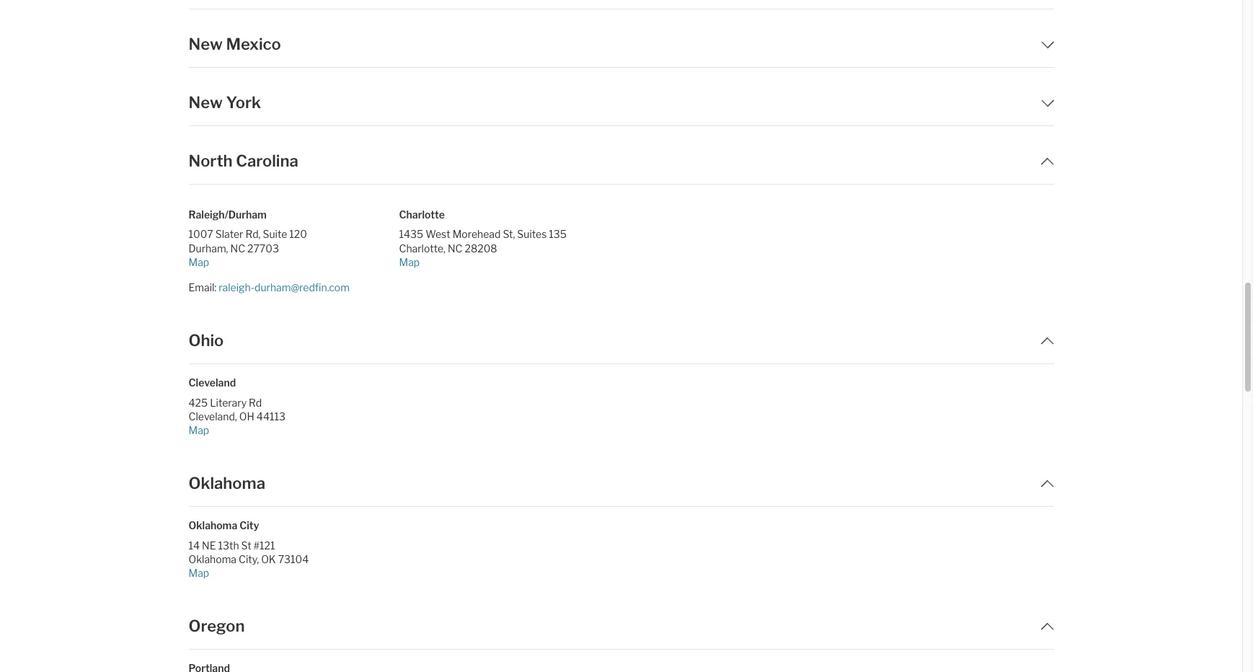 Task type: describe. For each thing, give the bounding box(es) containing it.
raleigh-
[[219, 281, 255, 294]]

nc inside "1007 slater rd, suite 120 durham, nc 27703 map"
[[230, 242, 245, 254]]

425 literary rd cleveland, oh 44113 map
[[189, 396, 286, 436]]

email:
[[189, 281, 217, 294]]

ne
[[202, 539, 216, 551]]

mexico
[[226, 35, 281, 53]]

1007
[[189, 228, 213, 240]]

rd,
[[245, 228, 261, 240]]

durham@redfin.com
[[255, 281, 350, 294]]

oregon
[[189, 617, 245, 636]]

1007 slater rd, suite 120 durham, nc 27703 map
[[189, 228, 307, 268]]

new york
[[189, 93, 261, 112]]

73104
[[278, 553, 309, 565]]

cleveland
[[189, 377, 236, 389]]

oklahoma for oklahoma
[[189, 474, 265, 493]]

ok
[[261, 553, 276, 565]]

map link for raleigh/durham
[[399, 255, 598, 269]]

14
[[189, 539, 200, 551]]

1435
[[399, 228, 423, 240]]

literary
[[210, 396, 247, 409]]

carolina
[[236, 151, 298, 170]]

13th
[[218, 539, 239, 551]]

st
[[241, 539, 251, 551]]

suites
[[517, 228, 547, 240]]

suite
[[263, 228, 287, 240]]

charlotte
[[399, 208, 445, 221]]

city
[[240, 519, 259, 532]]

rd
[[249, 396, 262, 409]]

new mexico
[[189, 35, 281, 53]]

14 ne 13th st #121 oklahoma city, ok 73104 map
[[189, 539, 309, 579]]

new for new mexico
[[189, 35, 223, 53]]

morehead
[[453, 228, 501, 240]]

nc inside 1435 west morehead st, suites 135 charlotte, nc 28208 map
[[448, 242, 463, 254]]

raleigh-durham@redfin.com link
[[219, 281, 350, 294]]

map link for ohio
[[189, 423, 388, 437]]



Task type: vqa. For each thing, say whether or not it's contained in the screenshot.
St,
yes



Task type: locate. For each thing, give the bounding box(es) containing it.
120
[[289, 228, 307, 240]]

map down 14
[[189, 567, 209, 579]]

cleveland,
[[189, 410, 237, 422]]

raleigh/durham
[[189, 208, 267, 221]]

oh
[[239, 410, 254, 422]]

2 new from the top
[[189, 93, 223, 112]]

135
[[549, 228, 567, 240]]

north
[[189, 151, 233, 170]]

map inside 1435 west morehead st, suites 135 charlotte, nc 28208 map
[[399, 256, 420, 268]]

oklahoma inside 14 ne 13th st #121 oklahoma city, ok 73104 map
[[189, 553, 237, 565]]

1 new from the top
[[189, 35, 223, 53]]

charlotte,
[[399, 242, 446, 254]]

oklahoma down ne
[[189, 553, 237, 565]]

map link
[[189, 255, 388, 269], [399, 255, 598, 269], [189, 423, 388, 437], [189, 566, 388, 580]]

new left york
[[189, 93, 223, 112]]

27703
[[247, 242, 279, 254]]

#121
[[254, 539, 275, 551]]

1 vertical spatial new
[[189, 93, 223, 112]]

york
[[226, 93, 261, 112]]

oklahoma city
[[189, 519, 259, 532]]

map link down 44113
[[189, 423, 388, 437]]

2 oklahoma from the top
[[189, 519, 237, 532]]

1 vertical spatial oklahoma
[[189, 519, 237, 532]]

north carolina
[[189, 151, 298, 170]]

44113
[[257, 410, 286, 422]]

1 nc from the left
[[230, 242, 245, 254]]

425
[[189, 396, 208, 409]]

map
[[189, 256, 209, 268], [399, 256, 420, 268], [189, 424, 209, 436], [189, 567, 209, 579]]

oklahoma
[[189, 474, 265, 493], [189, 519, 237, 532], [189, 553, 237, 565]]

1 horizontal spatial nc
[[448, 242, 463, 254]]

2 nc from the left
[[448, 242, 463, 254]]

1435 west morehead st, suites 135 charlotte, nc 28208 map
[[399, 228, 567, 268]]

west
[[426, 228, 450, 240]]

oklahoma up the oklahoma city
[[189, 474, 265, 493]]

map down cleveland,
[[189, 424, 209, 436]]

ohio
[[189, 331, 224, 350]]

oklahoma up ne
[[189, 519, 237, 532]]

3 oklahoma from the top
[[189, 553, 237, 565]]

map link up raleigh-durham@redfin.com link on the top left of the page
[[189, 255, 388, 269]]

map inside 425 literary rd cleveland, oh 44113 map
[[189, 424, 209, 436]]

city,
[[239, 553, 259, 565]]

nc down 'slater'
[[230, 242, 245, 254]]

map inside 14 ne 13th st #121 oklahoma city, ok 73104 map
[[189, 567, 209, 579]]

0 vertical spatial oklahoma
[[189, 474, 265, 493]]

map down durham,
[[189, 256, 209, 268]]

2 vertical spatial oklahoma
[[189, 553, 237, 565]]

new
[[189, 35, 223, 53], [189, 93, 223, 112]]

1 oklahoma from the top
[[189, 474, 265, 493]]

map down "charlotte,"
[[399, 256, 420, 268]]

map inside "1007 slater rd, suite 120 durham, nc 27703 map"
[[189, 256, 209, 268]]

new left mexico
[[189, 35, 223, 53]]

email: raleigh-durham@redfin.com
[[189, 281, 350, 294]]

0 horizontal spatial nc
[[230, 242, 245, 254]]

map link down 73104
[[189, 566, 388, 580]]

durham,
[[189, 242, 228, 254]]

new for new york
[[189, 93, 223, 112]]

st,
[[503, 228, 515, 240]]

nc down "west"
[[448, 242, 463, 254]]

0 vertical spatial new
[[189, 35, 223, 53]]

map link down 28208
[[399, 255, 598, 269]]

28208
[[465, 242, 497, 254]]

slater
[[215, 228, 243, 240]]

oklahoma for oklahoma city
[[189, 519, 237, 532]]

map link for oklahoma
[[189, 566, 388, 580]]

nc
[[230, 242, 245, 254], [448, 242, 463, 254]]



